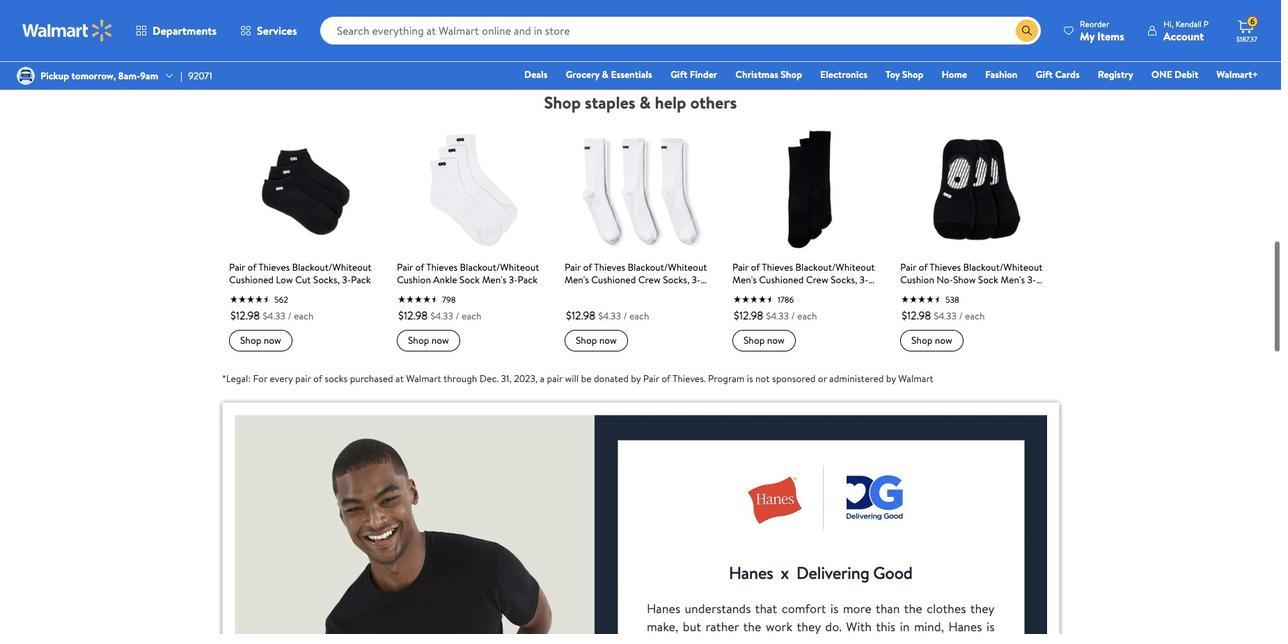 Task type: locate. For each thing, give the bounding box(es) containing it.
toy shop link
[[880, 67, 930, 82]]

christmas shop
[[736, 68, 802, 81]]

92071
[[188, 69, 212, 83]]

gift finder
[[671, 68, 718, 81]]

2 shop from the left
[[902, 68, 924, 81]]

gift inside gift cards link
[[1036, 68, 1053, 81]]

departments button
[[124, 14, 228, 47]]

gift
[[671, 68, 688, 81], [1036, 68, 1053, 81]]

search icon image
[[1022, 25, 1033, 36]]

0 horizontal spatial shop
[[781, 68, 802, 81]]

electronics link
[[814, 67, 874, 82]]

hi,
[[1164, 18, 1174, 30]]

shop
[[781, 68, 802, 81], [902, 68, 924, 81]]

1 horizontal spatial gift
[[1036, 68, 1053, 81]]

reorder
[[1080, 18, 1110, 30]]

gift inside gift finder link
[[671, 68, 688, 81]]

toy
[[886, 68, 900, 81]]

walmart+
[[1217, 68, 1258, 81]]

$187.37
[[1237, 34, 1258, 44]]

departments
[[153, 23, 217, 38]]

gift left cards
[[1036, 68, 1053, 81]]

shop for christmas shop
[[781, 68, 802, 81]]

9am
[[140, 69, 158, 83]]

registry
[[1098, 68, 1134, 81]]

gift for gift cards
[[1036, 68, 1053, 81]]

1 shop from the left
[[781, 68, 802, 81]]

reorder my items
[[1080, 18, 1125, 44]]

gift cards link
[[1030, 67, 1086, 82]]

shop right toy
[[902, 68, 924, 81]]

2 gift from the left
[[1036, 68, 1053, 81]]

tomorrow,
[[71, 69, 116, 83]]

pickup tomorrow, 8am-9am
[[40, 69, 158, 83]]

walmart image
[[22, 20, 113, 42]]

cards
[[1055, 68, 1080, 81]]

grocery
[[566, 68, 600, 81]]

p
[[1204, 18, 1209, 30]]

0 horizontal spatial gift
[[671, 68, 688, 81]]

home
[[942, 68, 967, 81]]

services button
[[228, 14, 309, 47]]

gift left finder
[[671, 68, 688, 81]]

gift for gift finder
[[671, 68, 688, 81]]

shop right christmas
[[781, 68, 802, 81]]

home link
[[936, 67, 974, 82]]

&
[[602, 68, 609, 81]]

deals
[[524, 68, 548, 81]]

Search search field
[[320, 17, 1041, 45]]

1 gift from the left
[[671, 68, 688, 81]]

my
[[1080, 28, 1095, 44]]

 image
[[17, 67, 35, 85]]

hi, kendall p account
[[1164, 18, 1209, 44]]

gift cards
[[1036, 68, 1080, 81]]

shop for toy shop
[[902, 68, 924, 81]]

deals link
[[518, 67, 554, 82]]

| 92071
[[181, 69, 212, 83]]

grocery & essentials link
[[560, 67, 659, 82]]

1 horizontal spatial shop
[[902, 68, 924, 81]]



Task type: vqa. For each thing, say whether or not it's contained in the screenshot.
day within the $11.86 Group
no



Task type: describe. For each thing, give the bounding box(es) containing it.
items
[[1098, 28, 1125, 44]]

Walmart Site-Wide search field
[[320, 17, 1041, 45]]

6 $187.37
[[1237, 15, 1258, 44]]

fashion link
[[979, 67, 1024, 82]]

one debit link
[[1145, 67, 1205, 82]]

6
[[1251, 15, 1255, 27]]

debit
[[1175, 68, 1199, 81]]

grocery & essentials
[[566, 68, 652, 81]]

electronics
[[820, 68, 868, 81]]

essentials
[[611, 68, 652, 81]]

christmas
[[736, 68, 779, 81]]

fashion
[[986, 68, 1018, 81]]

finder
[[690, 68, 718, 81]]

8am-
[[118, 69, 140, 83]]

christmas shop link
[[729, 67, 809, 82]]

one
[[1152, 68, 1173, 81]]

account
[[1164, 28, 1204, 44]]

pickup
[[40, 69, 69, 83]]

one debit
[[1152, 68, 1199, 81]]

gift finder link
[[664, 67, 724, 82]]

services
[[257, 23, 297, 38]]

registry link
[[1092, 67, 1140, 82]]

walmart+ link
[[1211, 67, 1265, 82]]

kendall
[[1176, 18, 1202, 30]]

|
[[181, 69, 183, 83]]

toy shop
[[886, 68, 924, 81]]



